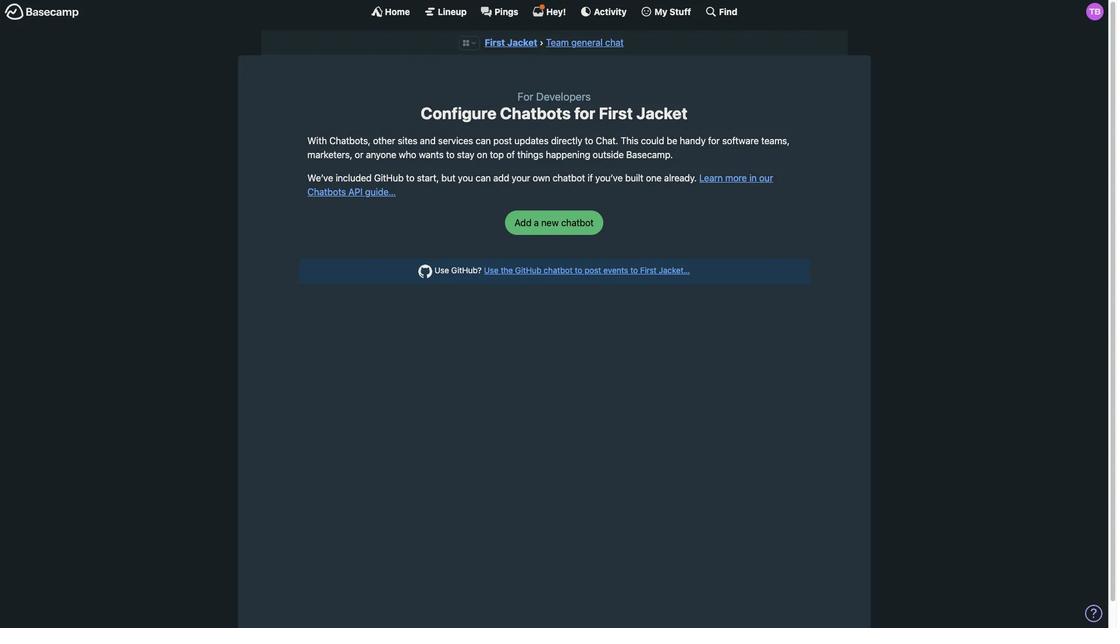Task type: vqa. For each thing, say whether or not it's contained in the screenshot.
WITH
yes



Task type: locate. For each thing, give the bounding box(es) containing it.
2 vertical spatial first
[[640, 265, 657, 275]]

other
[[373, 136, 395, 146]]

team general chat link
[[546, 37, 624, 48]]

chatbots,
[[329, 136, 371, 146]]

to right events
[[631, 265, 638, 275]]

add
[[493, 173, 509, 183]]

use
[[435, 265, 449, 275], [484, 265, 499, 275]]

1 vertical spatial jacket
[[637, 104, 688, 123]]

for
[[518, 90, 534, 103]]

2 vertical spatial chatbot
[[544, 265, 573, 275]]

for down developers
[[574, 104, 596, 123]]

post inside "with chatbots, other sites and services can post updates directly to chat.           this could be handy for software teams, marketers, or anyone who wants to stay on top of things happening outside basecamp."
[[493, 136, 512, 146]]

chatbot down add a new chatbot
[[544, 265, 573, 275]]

basecamp.
[[626, 150, 673, 160]]

2 use from the left
[[484, 265, 499, 275]]

github up guide…
[[374, 173, 404, 183]]

0 vertical spatial github
[[374, 173, 404, 183]]

chatbots down we've
[[308, 187, 346, 197]]

for
[[574, 104, 596, 123], [708, 136, 720, 146]]

chatbot right new
[[561, 218, 594, 228]]

happening
[[546, 150, 590, 160]]

jacket
[[507, 37, 538, 48], [637, 104, 688, 123]]

first down 'pings' popup button
[[485, 37, 505, 48]]

my stuff button
[[641, 6, 691, 17]]

first left jacket…
[[640, 265, 657, 275]]

0 vertical spatial first
[[485, 37, 505, 48]]

1 horizontal spatial chatbots
[[500, 104, 571, 123]]

activity link
[[580, 6, 627, 17]]

1 can from the top
[[476, 136, 491, 146]]

be
[[667, 136, 678, 146]]

› team general chat
[[540, 37, 624, 48]]

chatbot
[[553, 173, 585, 183], [561, 218, 594, 228], [544, 265, 573, 275]]

find
[[719, 6, 738, 17]]

post up top
[[493, 136, 512, 146]]

api
[[349, 187, 363, 197]]

teams,
[[761, 136, 790, 146]]

0 vertical spatial chatbots
[[500, 104, 571, 123]]

top
[[490, 150, 504, 160]]

for right handy
[[708, 136, 720, 146]]

activity
[[594, 6, 627, 17]]

wants
[[419, 150, 444, 160]]

to
[[585, 136, 593, 146], [446, 150, 455, 160], [406, 173, 415, 183], [575, 265, 583, 275], [631, 265, 638, 275]]

general
[[571, 37, 603, 48]]

chat
[[605, 37, 624, 48]]

1 vertical spatial can
[[476, 173, 491, 183]]

github right the
[[515, 265, 542, 275]]

switch accounts image
[[5, 3, 79, 21]]

github
[[374, 173, 404, 183], [515, 265, 542, 275]]

1 vertical spatial chatbots
[[308, 187, 346, 197]]

updates
[[515, 136, 549, 146]]

first
[[485, 37, 505, 48], [599, 104, 633, 123], [640, 265, 657, 275]]

0 vertical spatial for
[[574, 104, 596, 123]]

jacket…
[[659, 265, 690, 275]]

with chatbots, other sites and services can post updates directly to chat.           this could be handy for software teams, marketers, or anyone who wants to stay on top of things happening outside basecamp.
[[308, 136, 790, 160]]

2 horizontal spatial first
[[640, 265, 657, 275]]

›
[[540, 37, 544, 48]]

use the github chatbot to post events to first jacket… link
[[484, 265, 690, 275]]

you
[[458, 173, 473, 183]]

jacket left ›
[[507, 37, 538, 48]]

1 horizontal spatial jacket
[[637, 104, 688, 123]]

jacket up could
[[637, 104, 688, 123]]

use left the
[[484, 265, 499, 275]]

post
[[493, 136, 512, 146], [585, 265, 601, 275]]

to left the chat.
[[585, 136, 593, 146]]

0 horizontal spatial jacket
[[507, 37, 538, 48]]

first up the chat.
[[599, 104, 633, 123]]

0 horizontal spatial for
[[574, 104, 596, 123]]

new
[[542, 218, 559, 228]]

can up on
[[476, 136, 491, 146]]

add a new chatbot
[[515, 218, 594, 228]]

1 horizontal spatial github
[[515, 265, 542, 275]]

post left events
[[585, 265, 601, 275]]

home
[[385, 6, 410, 17]]

0 horizontal spatial chatbots
[[308, 187, 346, 197]]

my stuff
[[655, 6, 691, 17]]

for inside "with chatbots, other sites and services can post updates directly to chat.           this could be handy for software teams, marketers, or anyone who wants to stay on top of things happening outside basecamp."
[[708, 136, 720, 146]]

add a new chatbot link
[[505, 211, 604, 235]]

more
[[726, 173, 747, 183]]

pings button
[[481, 6, 518, 17]]

for inside the for developers configure chatbots for first jacket
[[574, 104, 596, 123]]

1 vertical spatial for
[[708, 136, 720, 146]]

lineup
[[438, 6, 467, 17]]

0 vertical spatial jacket
[[507, 37, 538, 48]]

outside
[[593, 150, 624, 160]]

1 horizontal spatial for
[[708, 136, 720, 146]]

we've
[[308, 173, 333, 183]]

use left github?
[[435, 265, 449, 275]]

0 horizontal spatial github
[[374, 173, 404, 183]]

the
[[501, 265, 513, 275]]

chatbots
[[500, 104, 571, 123], [308, 187, 346, 197]]

1 vertical spatial post
[[585, 265, 601, 275]]

add
[[515, 218, 532, 228]]

chatbots down for
[[500, 104, 571, 123]]

1 use from the left
[[435, 265, 449, 275]]

services
[[438, 136, 473, 146]]

0 horizontal spatial post
[[493, 136, 512, 146]]

on
[[477, 150, 488, 160]]

my
[[655, 6, 668, 17]]

your
[[512, 173, 531, 183]]

1 vertical spatial first
[[599, 104, 633, 123]]

0 horizontal spatial first
[[485, 37, 505, 48]]

first jacket link
[[485, 37, 538, 48]]

0 horizontal spatial use
[[435, 265, 449, 275]]

can right you
[[476, 173, 491, 183]]

1 horizontal spatial use
[[484, 265, 499, 275]]

0 vertical spatial can
[[476, 136, 491, 146]]

pings
[[495, 6, 518, 17]]

2 can from the top
[[476, 173, 491, 183]]

1 horizontal spatial post
[[585, 265, 601, 275]]

anyone
[[366, 150, 396, 160]]

chatbot left if
[[553, 173, 585, 183]]

1 horizontal spatial first
[[599, 104, 633, 123]]

can
[[476, 136, 491, 146], [476, 173, 491, 183]]

0 vertical spatial post
[[493, 136, 512, 146]]

first inside the for developers configure chatbots for first jacket
[[599, 104, 633, 123]]



Task type: describe. For each thing, give the bounding box(es) containing it.
1 vertical spatial chatbot
[[561, 218, 594, 228]]

events
[[604, 265, 628, 275]]

handy
[[680, 136, 706, 146]]

to left events
[[575, 265, 583, 275]]

marketers,
[[308, 150, 352, 160]]

stuff
[[670, 6, 691, 17]]

developers
[[536, 90, 591, 103]]

in
[[750, 173, 757, 183]]

for developers configure chatbots for first jacket
[[421, 90, 688, 123]]

learn more in our chatbots api guide… link
[[308, 173, 773, 197]]

can inside "with chatbots, other sites and services can post updates directly to chat.           this could be handy for software teams, marketers, or anyone who wants to stay on top of things happening outside basecamp."
[[476, 136, 491, 146]]

or
[[355, 150, 364, 160]]

directly
[[551, 136, 583, 146]]

configure
[[421, 104, 497, 123]]

but
[[442, 173, 456, 183]]

of
[[506, 150, 515, 160]]

built
[[625, 173, 644, 183]]

hey! button
[[532, 4, 566, 17]]

chatbots inside the for developers configure chatbots for first jacket
[[500, 104, 571, 123]]

learn
[[699, 173, 723, 183]]

included
[[336, 173, 372, 183]]

use github? use the github chatbot to post events to first jacket…
[[432, 265, 690, 275]]

stay
[[457, 150, 475, 160]]

a
[[534, 218, 539, 228]]

github?
[[451, 265, 482, 275]]

could
[[641, 136, 664, 146]]

already.
[[664, 173, 697, 183]]

hey!
[[546, 6, 566, 17]]

start,
[[417, 173, 439, 183]]

learn more in our chatbots api guide…
[[308, 173, 773, 197]]

with
[[308, 136, 327, 146]]

team
[[546, 37, 569, 48]]

and
[[420, 136, 436, 146]]

who
[[399, 150, 416, 160]]

sites
[[398, 136, 418, 146]]

chat.
[[596, 136, 618, 146]]

tyler black image
[[1087, 3, 1104, 20]]

1 vertical spatial github
[[515, 265, 542, 275]]

this
[[621, 136, 639, 146]]

you've
[[596, 173, 623, 183]]

to left start,
[[406, 173, 415, 183]]

jacket inside the for developers configure chatbots for first jacket
[[637, 104, 688, 123]]

lineup link
[[424, 6, 467, 17]]

chatbots inside 'learn more in our chatbots api guide…'
[[308, 187, 346, 197]]

0 vertical spatial chatbot
[[553, 173, 585, 183]]

we've included github to start, but you can add your own chatbot if you've built one already.
[[308, 173, 699, 183]]

own
[[533, 173, 550, 183]]

software
[[722, 136, 759, 146]]

main element
[[0, 0, 1109, 23]]

post for to
[[585, 265, 601, 275]]

guide…
[[365, 187, 396, 197]]

our
[[759, 173, 773, 183]]

one
[[646, 173, 662, 183]]

find button
[[705, 6, 738, 17]]

things
[[517, 150, 543, 160]]

to down services
[[446, 150, 455, 160]]

home link
[[371, 6, 410, 17]]

if
[[588, 173, 593, 183]]

post for can
[[493, 136, 512, 146]]

first jacket
[[485, 37, 538, 48]]



